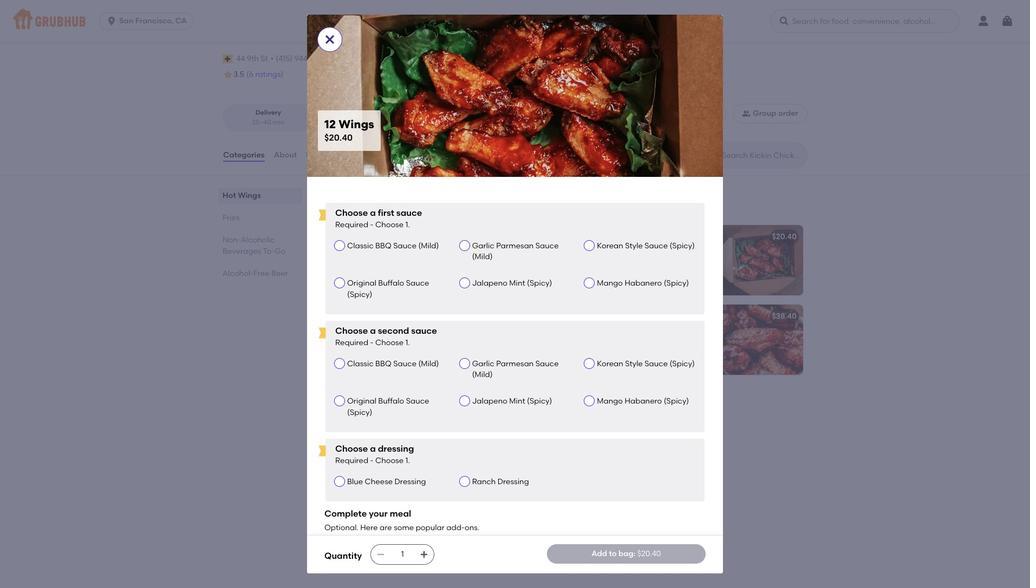 Task type: describe. For each thing, give the bounding box(es) containing it.
18 wings image
[[479, 305, 561, 376]]

25–40
[[252, 118, 271, 126]]

korean for choose a second sauce
[[597, 360, 623, 369]]

francisco,
[[135, 16, 174, 25]]

choose a second sauce required - choose 1.
[[335, 326, 437, 348]]

required for choose a second sauce
[[335, 338, 369, 348]]

jalapeno for choose a first sauce
[[472, 279, 508, 288]]

44 9th st button
[[236, 53, 269, 65]]

original for first
[[347, 279, 377, 288]]

people icon image
[[742, 110, 751, 118]]

reviews button
[[306, 136, 337, 175]]

choose down dressing
[[375, 456, 404, 466]]

search icon image
[[705, 149, 718, 162]]

korean style sauce (spicy) for choose a second sauce
[[597, 360, 695, 369]]

complete
[[325, 509, 367, 520]]

12 wings
[[576, 233, 608, 242]]

wings for 18 wings
[[343, 312, 366, 322]]

dressing
[[378, 444, 414, 455]]

some
[[394, 524, 414, 533]]

garlic for choose a second sauce
[[472, 360, 495, 369]]

main navigation navigation
[[0, 0, 1030, 42]]

alcoholic
[[241, 236, 275, 245]]

your inside the complete your meal optional. here are some popular add-ons.
[[369, 509, 388, 520]]

dressing.
[[593, 204, 621, 211]]

alcohol-free beer
[[223, 269, 288, 278]]

(415) 944-4800 button
[[276, 53, 329, 64]]

12 for 12 wings
[[576, 233, 583, 242]]

svg image inside schedule button
[[672, 110, 681, 118]]

are
[[380, 524, 392, 533]]

svg image inside san francisco, ca button
[[106, 16, 117, 27]]

bbq for second
[[375, 360, 392, 369]]

mango for choose a second sauce
[[597, 397, 623, 407]]

jalapeno for choose a second sauce
[[472, 397, 508, 407]]

choose up blue
[[335, 444, 368, 455]]

ratings)
[[255, 70, 284, 79]]

sticks,
[[445, 204, 464, 211]]

6 wings button
[[327, 226, 561, 296]]

choose a dressing required - choose 1.
[[335, 444, 414, 466]]

bag:
[[619, 550, 636, 559]]

0.2
[[334, 118, 343, 126]]

- for first
[[370, 220, 374, 229]]

blue
[[525, 204, 539, 211]]

1. for second
[[405, 338, 410, 348]]

meal
[[390, 509, 411, 520]]

choice
[[495, 204, 516, 211]]

go
[[275, 247, 286, 256]]

cheese
[[541, 204, 563, 211]]

6 wings image
[[479, 226, 561, 296]]

group order button
[[733, 104, 808, 124]]

to-
[[263, 247, 275, 256]]

required inside choose a dressing required - choose 1.
[[335, 456, 369, 466]]

mi
[[346, 118, 353, 126]]

a for second
[[370, 326, 376, 336]]

carrot
[[424, 204, 443, 211]]

san francisco, ca button
[[99, 12, 198, 30]]

wings for hot wings every order includes celery and carrot sticks, and your choice of blue cheese or ranch dressing.
[[348, 189, 383, 202]]

44 9th st
[[236, 54, 268, 63]]

blue
[[347, 478, 363, 487]]

12 wings image
[[722, 226, 803, 296]]

$38.40
[[772, 312, 797, 322]]

kickin
[[223, 28, 270, 46]]

svg image inside the main navigation navigation
[[779, 16, 790, 27]]

18 wings
[[333, 312, 366, 322]]

• inside pickup 0.2 mi • 10–20 min
[[356, 118, 358, 126]]

garlic parmesan sauce (mild) for choose a second sauce
[[472, 360, 559, 380]]

buffalo for second
[[378, 397, 404, 407]]

2 and from the left
[[466, 204, 478, 211]]

order inside "button"
[[778, 109, 799, 118]]

original buffalo sauce (spicy) for second
[[347, 397, 429, 418]]

garlic parmesan sauce (mild) for choose a first sauce
[[472, 242, 559, 262]]

to
[[609, 550, 617, 559]]

2 dressing from the left
[[498, 478, 529, 487]]

celery
[[389, 204, 408, 211]]

mango habanero (spicy) for choose a second sauce
[[597, 397, 689, 407]]

ons.
[[465, 524, 480, 533]]

delivery 25–40 min
[[252, 109, 285, 126]]

first
[[378, 208, 394, 218]]

2 vertical spatial fries
[[333, 510, 351, 519]]

san
[[119, 16, 133, 25]]

or
[[565, 204, 571, 211]]

12 wings $20.40
[[325, 118, 374, 143]]

korean style sauce (spicy) for choose a first sauce
[[597, 242, 695, 251]]

beer
[[271, 269, 288, 278]]

ranch
[[573, 204, 591, 211]]

classic bbq sauce (mild) for first
[[347, 242, 439, 251]]

second
[[378, 326, 409, 336]]

Input item quantity number field
[[391, 546, 415, 565]]

classic bbq sauce (mild) for second
[[347, 360, 439, 369]]

chicken
[[274, 28, 335, 46]]

non-
[[223, 236, 241, 245]]

- inside choose a dressing required - choose 1.
[[370, 456, 374, 466]]

1 and from the left
[[410, 204, 422, 211]]

18
[[333, 312, 341, 322]]

choose down first
[[375, 220, 404, 229]]

categories button
[[223, 136, 265, 175]]

fries image
[[479, 503, 561, 573]]

a for dressing
[[370, 444, 376, 455]]

subscription pass image
[[223, 55, 234, 63]]

habanero for choose a second sauce
[[625, 397, 662, 407]]

1 dressing from the left
[[395, 478, 426, 487]]

single size
[[333, 525, 372, 535]]

korean for choose a first sauce
[[597, 242, 623, 251]]

pickup
[[352, 109, 374, 117]]

categories
[[223, 151, 265, 160]]

option group containing delivery 25–40 min
[[223, 104, 408, 132]]

habanero for choose a first sauce
[[625, 279, 662, 288]]

here
[[360, 524, 378, 533]]

every
[[325, 204, 341, 211]]



Task type: locate. For each thing, give the bounding box(es) containing it.
schedule
[[683, 109, 717, 118]]

sauce inside choose a second sauce required - choose 1.
[[411, 326, 437, 336]]

complete your meal optional. here are some popular add-ons.
[[325, 509, 480, 533]]

0 vertical spatial mint
[[509, 279, 525, 288]]

0 vertical spatial your
[[480, 204, 493, 211]]

ca
[[175, 16, 187, 25]]

original
[[347, 279, 377, 288], [347, 397, 377, 407]]

a
[[370, 208, 376, 218], [370, 326, 376, 336], [370, 444, 376, 455]]

wings for 36 wings
[[344, 392, 367, 401]]

sauce right first
[[396, 208, 422, 218]]

choose down the second
[[375, 338, 404, 348]]

(6 ratings)
[[246, 70, 284, 79]]

a inside choose a dressing required - choose 1.
[[370, 444, 376, 455]]

star icon image
[[223, 69, 233, 80]]

1 jalapeno mint (spicy) from the top
[[472, 279, 552, 288]]

•
[[271, 54, 274, 63], [356, 118, 358, 126]]

3 1. from the top
[[405, 456, 410, 466]]

0 horizontal spatial order
[[343, 204, 360, 211]]

includes
[[361, 204, 388, 211]]

wings inside hot wings every order includes celery and carrot sticks, and your choice of blue cheese or ranch dressing.
[[348, 189, 383, 202]]

1 vertical spatial korean style sauce (spicy)
[[597, 360, 695, 369]]

0 vertical spatial korean style sauce (spicy)
[[597, 242, 695, 251]]

3.5
[[233, 70, 244, 79]]

classic for second
[[347, 360, 374, 369]]

0 vertical spatial garlic parmesan sauce (mild)
[[472, 242, 559, 262]]

popular
[[416, 524, 445, 533]]

buffalo right the 36 wings
[[378, 397, 404, 407]]

kickin chicken wings
[[223, 28, 386, 46]]

(415)
[[276, 54, 293, 63]]

classic right '6'
[[347, 242, 374, 251]]

1 vertical spatial original buffalo sauce (spicy)
[[347, 397, 429, 418]]

free
[[254, 269, 270, 278]]

1 vertical spatial mint
[[509, 397, 525, 407]]

2 buffalo from the top
[[378, 397, 404, 407]]

sauce for choose a second sauce
[[411, 326, 437, 336]]

korean
[[597, 242, 623, 251], [597, 360, 623, 369]]

classic bbq sauce (mild)
[[347, 242, 439, 251], [347, 360, 439, 369]]

1 1. from the top
[[405, 220, 410, 229]]

1 - from the top
[[370, 220, 374, 229]]

1 parmesan from the top
[[496, 242, 534, 251]]

2 vertical spatial -
[[370, 456, 374, 466]]

1 original from the top
[[347, 279, 377, 288]]

2 min from the left
[[380, 118, 391, 126]]

0 vertical spatial garlic
[[472, 242, 495, 251]]

1 jalapeno from the top
[[472, 279, 508, 288]]

1 vertical spatial 12
[[576, 233, 583, 242]]

your inside hot wings every order includes celery and carrot sticks, and your choice of blue cheese or ranch dressing.
[[480, 204, 493, 211]]

dressing
[[395, 478, 426, 487], [498, 478, 529, 487]]

0 horizontal spatial hot
[[223, 191, 236, 200]]

korean down dressing.
[[597, 242, 623, 251]]

mint for choose a second sauce
[[509, 397, 525, 407]]

36 wings
[[333, 392, 367, 401]]

and
[[410, 204, 422, 211], [466, 204, 478, 211]]

required inside choose a second sauce required - choose 1.
[[335, 338, 369, 348]]

12 inside 12 wings $20.40
[[325, 118, 336, 131]]

9th
[[247, 54, 259, 63]]

0 horizontal spatial svg image
[[106, 16, 117, 27]]

a inside choose a second sauce required - choose 1.
[[370, 326, 376, 336]]

1 mango habanero (spicy) from the top
[[597, 279, 689, 288]]

parmesan down "of"
[[496, 242, 534, 251]]

mint for choose a first sauce
[[509, 279, 525, 288]]

0 vertical spatial -
[[370, 220, 374, 229]]

0 horizontal spatial and
[[410, 204, 422, 211]]

ranch
[[472, 478, 496, 487]]

1 vertical spatial -
[[370, 338, 374, 348]]

12 down ranch
[[576, 233, 583, 242]]

order inside hot wings every order includes celery and carrot sticks, and your choice of blue cheese or ranch dressing.
[[343, 204, 360, 211]]

group
[[753, 109, 777, 118]]

original buffalo sauce (spicy) up the second
[[347, 279, 429, 299]]

0 vertical spatial classic
[[347, 242, 374, 251]]

0 vertical spatial •
[[271, 54, 274, 63]]

hot wings
[[223, 191, 261, 200]]

$29.70
[[531, 312, 554, 322]]

0 vertical spatial fries
[[223, 213, 240, 223]]

0 vertical spatial korean
[[597, 242, 623, 251]]

1 vertical spatial sauce
[[411, 326, 437, 336]]

sauce inside choose a first sauce required - choose 1.
[[396, 208, 422, 218]]

1 mango from the top
[[597, 279, 623, 288]]

fries up complete
[[325, 478, 352, 491]]

0 vertical spatial mango
[[597, 279, 623, 288]]

0 vertical spatial parmesan
[[496, 242, 534, 251]]

1 horizontal spatial hot
[[325, 189, 345, 202]]

mango for choose a first sauce
[[597, 279, 623, 288]]

2 garlic from the top
[[472, 360, 495, 369]]

1 habanero from the top
[[625, 279, 662, 288]]

required down 18 wings
[[335, 338, 369, 348]]

delivery
[[256, 109, 281, 117]]

0 vertical spatial jalapeno mint (spicy)
[[472, 279, 552, 288]]

- for second
[[370, 338, 374, 348]]

mango habanero (spicy)
[[597, 279, 689, 288], [597, 397, 689, 407]]

0 horizontal spatial •
[[271, 54, 274, 63]]

0 vertical spatial jalapeno
[[472, 279, 508, 288]]

sauce
[[396, 208, 422, 218], [411, 326, 437, 336]]

svg image
[[1001, 15, 1014, 28], [106, 16, 117, 27], [323, 33, 336, 46]]

st
[[261, 54, 268, 63]]

a inside choose a first sauce required - choose 1.
[[370, 208, 376, 218]]

1 vertical spatial garlic parmesan sauce (mild)
[[472, 360, 559, 380]]

add
[[592, 550, 607, 559]]

(mild)
[[418, 242, 439, 251], [472, 253, 493, 262], [418, 360, 439, 369], [472, 371, 493, 380]]

0 vertical spatial 12
[[325, 118, 336, 131]]

2 garlic parmesan sauce (mild) from the top
[[472, 360, 559, 380]]

$20.40 inside 12 wings $20.40
[[325, 133, 353, 143]]

min down delivery
[[273, 118, 285, 126]]

0 vertical spatial buffalo
[[378, 279, 404, 288]]

original right 36
[[347, 397, 377, 407]]

12 left mi
[[325, 118, 336, 131]]

hot down categories button
[[223, 191, 236, 200]]

- inside choose a second sauce required - choose 1.
[[370, 338, 374, 348]]

0 vertical spatial bbq
[[375, 242, 392, 251]]

classic bbq sauce (mild) down choose a second sauce required - choose 1. on the left bottom of page
[[347, 360, 439, 369]]

1. inside choose a dressing required - choose 1.
[[405, 456, 410, 466]]

classic for first
[[347, 242, 374, 251]]

original buffalo sauce (spicy) up dressing
[[347, 397, 429, 418]]

beverages
[[223, 247, 261, 256]]

36
[[333, 392, 342, 401]]

2 parmesan from the top
[[496, 360, 534, 369]]

your left choice
[[480, 204, 493, 211]]

36 wings image
[[479, 385, 561, 455]]

mango habanero (spicy) for choose a first sauce
[[597, 279, 689, 288]]

reviews
[[306, 151, 336, 160]]

1 horizontal spatial •
[[356, 118, 358, 126]]

2 vertical spatial $20.40
[[638, 550, 661, 559]]

1 required from the top
[[335, 220, 369, 229]]

wings for 12 wings $20.40
[[339, 118, 374, 131]]

0 vertical spatial style
[[625, 242, 643, 251]]

24
[[576, 312, 585, 322]]

jalapeno mint (spicy) for choose a first sauce
[[472, 279, 552, 288]]

fries up non- on the left top
[[223, 213, 240, 223]]

$55.80
[[530, 392, 554, 401]]

classic bbq sauce (mild) down choose a first sauce required - choose 1.
[[347, 242, 439, 251]]

1 vertical spatial mango habanero (spicy)
[[597, 397, 689, 407]]

a left first
[[370, 208, 376, 218]]

garlic parmesan sauce (mild) down "of"
[[472, 242, 559, 262]]

0 horizontal spatial 12
[[325, 118, 336, 131]]

option group
[[223, 104, 408, 132]]

0 horizontal spatial dressing
[[395, 478, 426, 487]]

buffalo up the second
[[378, 279, 404, 288]]

1 korean from the top
[[597, 242, 623, 251]]

your
[[480, 204, 493, 211], [369, 509, 388, 520]]

bbq down choose a first sauce required - choose 1.
[[375, 242, 392, 251]]

1 vertical spatial style
[[625, 360, 643, 369]]

alcohol-
[[223, 269, 254, 278]]

2 required from the top
[[335, 338, 369, 348]]

about button
[[273, 136, 297, 175]]

wings for 24 wings
[[587, 312, 610, 322]]

garlic
[[472, 242, 495, 251], [472, 360, 495, 369]]

1 vertical spatial original
[[347, 397, 377, 407]]

-
[[370, 220, 374, 229], [370, 338, 374, 348], [370, 456, 374, 466]]

• right st
[[271, 54, 274, 63]]

2 style from the top
[[625, 360, 643, 369]]

wings for hot wings
[[238, 191, 261, 200]]

0 vertical spatial original buffalo sauce (spicy)
[[347, 279, 429, 299]]

1 horizontal spatial min
[[380, 118, 391, 126]]

order right every
[[343, 204, 360, 211]]

min right 10–20
[[380, 118, 391, 126]]

1 buffalo from the top
[[378, 279, 404, 288]]

2 a from the top
[[370, 326, 376, 336]]

1 original buffalo sauce (spicy) from the top
[[347, 279, 429, 299]]

parmesan up the $55.80
[[496, 360, 534, 369]]

a left the second
[[370, 326, 376, 336]]

hot
[[325, 189, 345, 202], [223, 191, 236, 200]]

6
[[333, 233, 338, 242]]

a left dressing
[[370, 444, 376, 455]]

3 - from the top
[[370, 456, 374, 466]]

4800
[[311, 54, 329, 63]]

0 vertical spatial habanero
[[625, 279, 662, 288]]

1 horizontal spatial order
[[778, 109, 799, 118]]

required up blue
[[335, 456, 369, 466]]

and right celery
[[410, 204, 422, 211]]

0 vertical spatial mango habanero (spicy)
[[597, 279, 689, 288]]

1 horizontal spatial svg image
[[323, 33, 336, 46]]

0 vertical spatial classic bbq sauce (mild)
[[347, 242, 439, 251]]

1. down celery
[[405, 220, 410, 229]]

jalapeno mint (spicy) for choose a second sauce
[[472, 397, 552, 407]]

0 vertical spatial a
[[370, 208, 376, 218]]

garlic parmesan sauce (mild)
[[472, 242, 559, 262], [472, 360, 559, 380]]

0 vertical spatial required
[[335, 220, 369, 229]]

1 bbq from the top
[[375, 242, 392, 251]]

12
[[325, 118, 336, 131], [576, 233, 583, 242]]

(spicy)
[[670, 242, 695, 251], [527, 279, 552, 288], [664, 279, 689, 288], [347, 290, 372, 299], [670, 360, 695, 369], [527, 397, 552, 407], [664, 397, 689, 407], [347, 408, 372, 418]]

1 mint from the top
[[509, 279, 525, 288]]

bbq
[[375, 242, 392, 251], [375, 360, 392, 369]]

2 original from the top
[[347, 397, 377, 407]]

- inside choose a first sauce required - choose 1.
[[370, 220, 374, 229]]

0 vertical spatial original
[[347, 279, 377, 288]]

sauce right the second
[[411, 326, 437, 336]]

garlic for choose a first sauce
[[472, 242, 495, 251]]

1. inside choose a first sauce required - choose 1.
[[405, 220, 410, 229]]

1 classic bbq sauce (mild) from the top
[[347, 242, 439, 251]]

classic
[[347, 242, 374, 251], [347, 360, 374, 369]]

2 mango from the top
[[597, 397, 623, 407]]

0 vertical spatial 1.
[[405, 220, 410, 229]]

style for choose a second sauce
[[625, 360, 643, 369]]

order right 'group'
[[778, 109, 799, 118]]

dressing right cheese
[[395, 478, 426, 487]]

1 vertical spatial habanero
[[625, 397, 662, 407]]

group order
[[753, 109, 799, 118]]

garlic parmesan sauce (mild) up the $55.80
[[472, 360, 559, 380]]

original buffalo sauce (spicy)
[[347, 279, 429, 299], [347, 397, 429, 418]]

1 vertical spatial buffalo
[[378, 397, 404, 407]]

1 vertical spatial order
[[343, 204, 360, 211]]

hot wings every order includes celery and carrot sticks, and your choice of blue cheese or ranch dressing.
[[325, 189, 621, 211]]

24 wings image
[[722, 305, 803, 376]]

2 mango habanero (spicy) from the top
[[597, 397, 689, 407]]

1. down the second
[[405, 338, 410, 348]]

1. for first
[[405, 220, 410, 229]]

1 horizontal spatial 12
[[576, 233, 583, 242]]

parmesan for choose a first sauce
[[496, 242, 534, 251]]

hot for hot wings every order includes celery and carrot sticks, and your choice of blue cheese or ranch dressing.
[[325, 189, 345, 202]]

3 a from the top
[[370, 444, 376, 455]]

your up are
[[369, 509, 388, 520]]

1 vertical spatial korean
[[597, 360, 623, 369]]

hot up every
[[325, 189, 345, 202]]

2 mint from the top
[[509, 397, 525, 407]]

about
[[274, 151, 297, 160]]

add-
[[447, 524, 465, 533]]

1 vertical spatial $20.40
[[772, 233, 797, 242]]

classic up the 36 wings
[[347, 360, 374, 369]]

1 a from the top
[[370, 208, 376, 218]]

2 vertical spatial 1.
[[405, 456, 410, 466]]

original for second
[[347, 397, 377, 407]]

2 original buffalo sauce (spicy) from the top
[[347, 397, 429, 418]]

fries
[[223, 213, 240, 223], [325, 478, 352, 491], [333, 510, 351, 519]]

1 classic from the top
[[347, 242, 374, 251]]

2 - from the top
[[370, 338, 374, 348]]

buffalo for first
[[378, 279, 404, 288]]

2 classic bbq sauce (mild) from the top
[[347, 360, 439, 369]]

1. down dressing
[[405, 456, 410, 466]]

1 vertical spatial •
[[356, 118, 358, 126]]

2 vertical spatial a
[[370, 444, 376, 455]]

choose up 6 wings at the top left of page
[[335, 208, 368, 218]]

1 garlic parmesan sauce (mild) from the top
[[472, 242, 559, 262]]

2 korean style sauce (spicy) from the top
[[597, 360, 695, 369]]

2 1. from the top
[[405, 338, 410, 348]]

1 vertical spatial jalapeno
[[472, 397, 508, 407]]

0 vertical spatial sauce
[[396, 208, 422, 218]]

1 horizontal spatial $20.40
[[638, 550, 661, 559]]

san francisco, ca
[[119, 16, 187, 25]]

6 wings
[[333, 233, 363, 242]]

original buffalo sauce (spicy) for first
[[347, 279, 429, 299]]

hot inside hot wings every order includes celery and carrot sticks, and your choice of blue cheese or ranch dressing.
[[325, 189, 345, 202]]

Search Kickin Chicken Wings search field
[[721, 151, 804, 161]]

10–20
[[360, 118, 378, 126]]

2 habanero from the top
[[625, 397, 662, 407]]

sauce for choose a first sauce
[[396, 208, 422, 218]]

1 vertical spatial your
[[369, 509, 388, 520]]

1 vertical spatial mango
[[597, 397, 623, 407]]

0 horizontal spatial $20.40
[[325, 133, 353, 143]]

3 required from the top
[[335, 456, 369, 466]]

and right sticks,
[[466, 204, 478, 211]]

parmesan for choose a second sauce
[[496, 360, 534, 369]]

1 vertical spatial bbq
[[375, 360, 392, 369]]

1 vertical spatial classic bbq sauce (mild)
[[347, 360, 439, 369]]

wings for 12 wings
[[585, 233, 608, 242]]

quantity
[[325, 552, 362, 562]]

a for first
[[370, 208, 376, 218]]

1. inside choose a second sauce required - choose 1.
[[405, 338, 410, 348]]

style
[[625, 242, 643, 251], [625, 360, 643, 369]]

pickup 0.2 mi • 10–20 min
[[334, 109, 391, 126]]

1 vertical spatial 1.
[[405, 338, 410, 348]]

$20.40
[[325, 133, 353, 143], [772, 233, 797, 242], [638, 550, 661, 559]]

1 vertical spatial parmesan
[[496, 360, 534, 369]]

optional.
[[325, 524, 359, 533]]

1 vertical spatial a
[[370, 326, 376, 336]]

0 vertical spatial order
[[778, 109, 799, 118]]

fries up optional.
[[333, 510, 351, 519]]

1 style from the top
[[625, 242, 643, 251]]

size
[[357, 525, 372, 535]]

• (415) 944-4800
[[271, 54, 329, 63]]

2 horizontal spatial svg image
[[1001, 15, 1014, 28]]

2 korean from the top
[[597, 360, 623, 369]]

1 vertical spatial garlic
[[472, 360, 495, 369]]

2 jalapeno from the top
[[472, 397, 508, 407]]

0 vertical spatial $20.40
[[325, 133, 353, 143]]

12 for 12 wings $20.40
[[325, 118, 336, 131]]

original up 18 wings
[[347, 279, 377, 288]]

kickin chicken wings logo image
[[761, 0, 799, 37]]

mango
[[597, 279, 623, 288], [597, 397, 623, 407]]

0 horizontal spatial min
[[273, 118, 285, 126]]

• right mi
[[356, 118, 358, 126]]

wings for 6 wings
[[340, 233, 363, 242]]

wings inside button
[[340, 233, 363, 242]]

svg image
[[779, 16, 790, 27], [672, 110, 681, 118], [377, 551, 385, 560], [420, 551, 429, 560], [540, 553, 553, 566]]

bbq down choose a second sauce required - choose 1. on the left bottom of page
[[375, 360, 392, 369]]

single
[[333, 525, 355, 535]]

min inside pickup 0.2 mi • 10–20 min
[[380, 118, 391, 126]]

blue cheese dressing
[[347, 478, 426, 487]]

1 korean style sauce (spicy) from the top
[[597, 242, 695, 251]]

wings inside 12 wings $20.40
[[339, 118, 374, 131]]

2 vertical spatial required
[[335, 456, 369, 466]]

1 horizontal spatial your
[[480, 204, 493, 211]]

min inside the delivery 25–40 min
[[273, 118, 285, 126]]

style for choose a first sauce
[[625, 242, 643, 251]]

1 horizontal spatial and
[[466, 204, 478, 211]]

of
[[518, 204, 524, 211]]

1 garlic from the top
[[472, 242, 495, 251]]

required up 6 wings at the top left of page
[[335, 220, 369, 229]]

sauce
[[393, 242, 417, 251], [536, 242, 559, 251], [645, 242, 668, 251], [406, 279, 429, 288], [393, 360, 417, 369], [536, 360, 559, 369], [645, 360, 668, 369], [406, 397, 429, 407]]

24 wings
[[576, 312, 610, 322]]

1 vertical spatial jalapeno mint (spicy)
[[472, 397, 552, 407]]

2 jalapeno mint (spicy) from the top
[[472, 397, 552, 407]]

dressing right the ranch
[[498, 478, 529, 487]]

1 min from the left
[[273, 118, 285, 126]]

1 vertical spatial fries
[[325, 478, 352, 491]]

korean down the "24 wings"
[[597, 360, 623, 369]]

required inside choose a first sauce required - choose 1.
[[335, 220, 369, 229]]

cheese
[[365, 478, 393, 487]]

2 classic from the top
[[347, 360, 374, 369]]

hot for hot wings
[[223, 191, 236, 200]]

0 horizontal spatial your
[[369, 509, 388, 520]]

bbq for first
[[375, 242, 392, 251]]

1 vertical spatial required
[[335, 338, 369, 348]]

1 vertical spatial classic
[[347, 360, 374, 369]]

1 horizontal spatial dressing
[[498, 478, 529, 487]]

2 horizontal spatial $20.40
[[772, 233, 797, 242]]

44
[[236, 54, 245, 63]]

choose down 18 wings
[[335, 326, 368, 336]]

add to bag: $20.40
[[592, 550, 661, 559]]

2 bbq from the top
[[375, 360, 392, 369]]

ranch dressing
[[472, 478, 529, 487]]

required for choose a first sauce
[[335, 220, 369, 229]]



Task type: vqa. For each thing, say whether or not it's contained in the screenshot.
3rd a
yes



